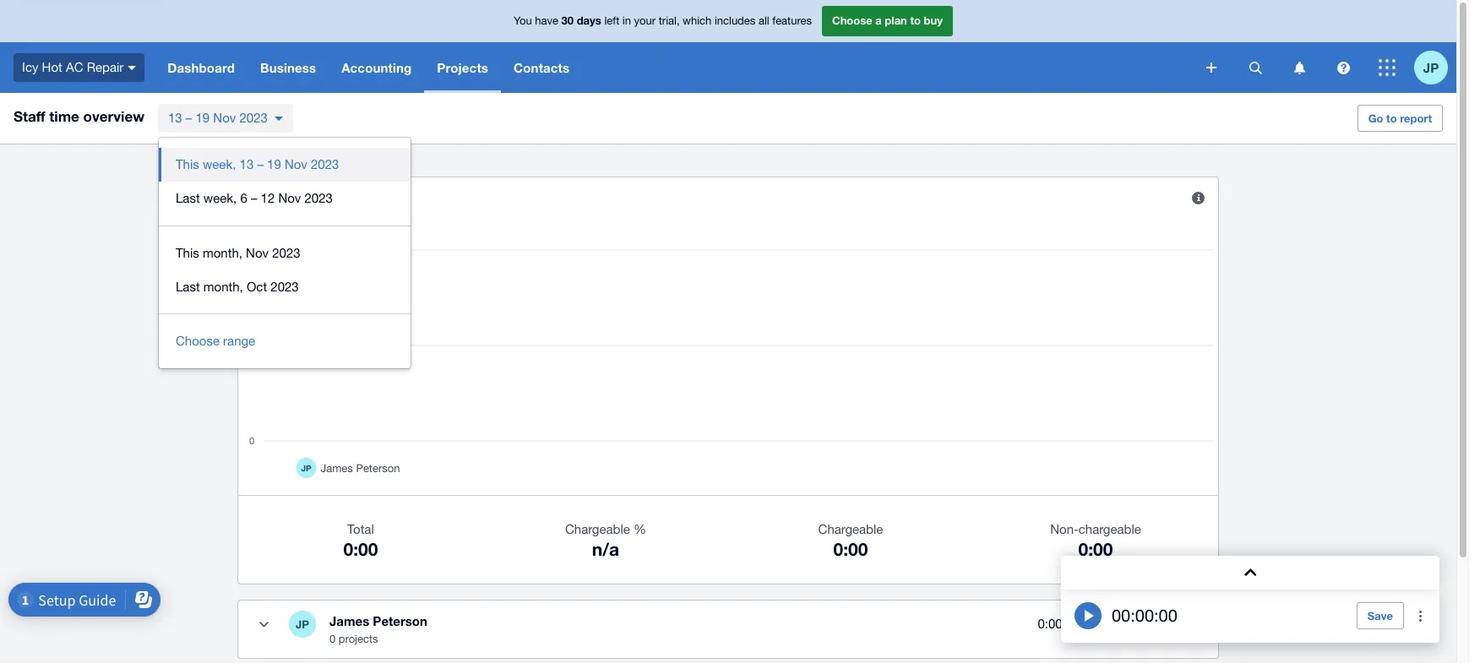 Task type: locate. For each thing, give the bounding box(es) containing it.
which
[[683, 15, 712, 27]]

to inside button
[[1387, 112, 1397, 125]]

choose left a on the top right of page
[[832, 14, 873, 27]]

0 vertical spatial 19
[[196, 111, 210, 125]]

0 horizontal spatial jp
[[296, 618, 309, 631]]

week,
[[203, 157, 236, 172], [203, 191, 237, 205]]

view time entries link
[[1093, 611, 1205, 638]]

choose range button
[[159, 325, 411, 358]]

all
[[759, 15, 770, 27]]

0 vertical spatial month,
[[203, 246, 242, 260]]

week, inside button
[[203, 157, 236, 172]]

2 last from the top
[[176, 280, 200, 294]]

jp up report
[[1424, 60, 1439, 75]]

2023 inside this week, 13 – 19 nov 2023 button
[[311, 157, 339, 172]]

13
[[168, 111, 182, 125], [240, 157, 254, 172]]

0 horizontal spatial choose
[[176, 334, 220, 348]]

includes
[[715, 15, 756, 27]]

group containing this week, 13 – 19 nov 2023
[[159, 138, 411, 368]]

0 horizontal spatial svg image
[[1249, 61, 1262, 74]]

6
[[240, 191, 247, 205]]

svg image
[[1294, 61, 1305, 74], [1337, 61, 1350, 74], [1207, 63, 1217, 73], [128, 66, 136, 70]]

1 vertical spatial week,
[[203, 191, 237, 205]]

2 vertical spatial –
[[251, 191, 257, 205]]

%
[[634, 522, 646, 537]]

0 vertical spatial to
[[910, 14, 921, 27]]

13 inside popup button
[[168, 111, 182, 125]]

2023 inside last month, oct 2023 button
[[271, 280, 299, 294]]

this down the 13 – 19 nov 2023
[[176, 157, 199, 172]]

trial,
[[659, 15, 680, 27]]

jp right toggle dropdown button
[[296, 618, 309, 631]]

1 last from the top
[[176, 191, 200, 205]]

0 vertical spatial week,
[[203, 157, 236, 172]]

–
[[186, 111, 192, 125], [257, 157, 264, 172], [251, 191, 257, 205]]

– inside button
[[257, 157, 264, 172]]

last left 6
[[176, 191, 200, 205]]

toggle button
[[247, 608, 281, 641]]

0 vertical spatial 13
[[168, 111, 182, 125]]

last week, 6 – 12 nov 2023 button
[[159, 182, 411, 215]]

time right view
[[1132, 618, 1155, 631]]

to right "go"
[[1387, 112, 1397, 125]]

2023 down this week, 13 – 19 nov 2023 button
[[305, 191, 333, 205]]

save button
[[1357, 603, 1404, 630]]

0 horizontal spatial 19
[[196, 111, 210, 125]]

0 vertical spatial jp
[[1424, 60, 1439, 75]]

staff
[[14, 107, 45, 125]]

you
[[514, 15, 532, 27]]

navigation
[[155, 42, 1195, 93]]

2023 up last week, 6 – 12 nov 2023 button
[[311, 157, 339, 172]]

svg image inside 'icy hot ac repair' popup button
[[128, 66, 136, 70]]

time
[[49, 107, 79, 125], [1132, 618, 1155, 631]]

view time entries
[[1104, 618, 1194, 631]]

13 up 6
[[240, 157, 254, 172]]

business button
[[248, 42, 329, 93]]

choose inside banner
[[832, 14, 873, 27]]

left
[[605, 15, 620, 27]]

– down dashboard at the top
[[186, 111, 192, 125]]

this
[[176, 157, 199, 172], [176, 246, 199, 260]]

accounting button
[[329, 42, 425, 93]]

00:00:00
[[1112, 606, 1178, 625]]

– right 6
[[251, 191, 257, 205]]

1 horizontal spatial svg image
[[1379, 59, 1396, 76]]

buy
[[924, 14, 943, 27]]

0
[[330, 633, 336, 646]]

2023 inside last week, 6 – 12 nov 2023 button
[[305, 191, 333, 205]]

1 vertical spatial month,
[[203, 280, 243, 294]]

13 down dashboard at the top
[[168, 111, 182, 125]]

choose left range
[[176, 334, 220, 348]]

month,
[[203, 246, 242, 260], [203, 280, 243, 294]]

total 0:00
[[344, 522, 378, 560]]

to left buy
[[910, 14, 921, 27]]

week, left 6
[[203, 191, 237, 205]]

– up last week, 6 – 12 nov 2023
[[257, 157, 264, 172]]

week, for last
[[203, 191, 237, 205]]

chargeable
[[565, 522, 630, 537], [819, 522, 883, 537]]

non-chargeable 0:00
[[1051, 522, 1142, 560]]

2023
[[240, 111, 268, 125], [311, 157, 339, 172], [305, 191, 333, 205], [272, 246, 300, 260], [271, 280, 299, 294]]

time right staff
[[49, 107, 79, 125]]

1 horizontal spatial 19
[[267, 157, 281, 172]]

1 horizontal spatial to
[[1387, 112, 1397, 125]]

group
[[159, 138, 411, 368]]

choose for choose range
[[176, 334, 220, 348]]

0:00
[[344, 539, 378, 560], [834, 539, 868, 560], [1079, 539, 1113, 560], [1038, 617, 1063, 631]]

1 vertical spatial 19
[[267, 157, 281, 172]]

0 vertical spatial choose
[[832, 14, 873, 27]]

1 chargeable from the left
[[565, 522, 630, 537]]

1 this from the top
[[176, 157, 199, 172]]

this up last month, oct 2023
[[176, 246, 199, 260]]

1 horizontal spatial jp
[[1424, 60, 1439, 75]]

0 vertical spatial last
[[176, 191, 200, 205]]

1 horizontal spatial choose
[[832, 14, 873, 27]]

a
[[876, 14, 882, 27]]

2 this from the top
[[176, 246, 199, 260]]

0 horizontal spatial to
[[910, 14, 921, 27]]

toggle image
[[259, 622, 268, 627]]

2 list box from the top
[[159, 226, 411, 314]]

0 vertical spatial time
[[49, 107, 79, 125]]

2023 inside 13 – 19 nov 2023 popup button
[[240, 111, 268, 125]]

peterson
[[373, 614, 427, 629]]

2023 right oct
[[271, 280, 299, 294]]

19 up "12" on the left top
[[267, 157, 281, 172]]

2023 up last month, oct 2023 button
[[272, 246, 300, 260]]

list box
[[159, 138, 411, 226], [159, 226, 411, 314]]

choose
[[832, 14, 873, 27], [176, 334, 220, 348]]

19
[[196, 111, 210, 125], [267, 157, 281, 172]]

n/a
[[592, 539, 620, 560]]

jp button
[[1415, 42, 1457, 93]]

1 vertical spatial this
[[176, 246, 199, 260]]

1 vertical spatial last
[[176, 280, 200, 294]]

save
[[1368, 609, 1393, 623]]

0 horizontal spatial time
[[49, 107, 79, 125]]

repair
[[87, 60, 124, 74]]

month, for this
[[203, 246, 242, 260]]

week, down 13 – 19 nov 2023 popup button
[[203, 157, 236, 172]]

choose range link
[[176, 334, 255, 348]]

2 chargeable from the left
[[819, 522, 883, 537]]

nov right "12" on the left top
[[278, 191, 301, 205]]

1 vertical spatial time
[[1132, 618, 1155, 631]]

go to report
[[1369, 112, 1432, 125]]

icy hot ac repair button
[[0, 42, 155, 93]]

0 vertical spatial this
[[176, 157, 199, 172]]

0:00 inside the 'chargeable 0:00'
[[834, 539, 868, 560]]

month, inside button
[[203, 246, 242, 260]]

last month, oct 2023
[[176, 280, 299, 294]]

to
[[910, 14, 921, 27], [1387, 112, 1397, 125]]

1 vertical spatial 13
[[240, 157, 254, 172]]

go to report button
[[1358, 105, 1443, 132]]

month, up last month, oct 2023
[[203, 246, 242, 260]]

– for 13
[[257, 157, 264, 172]]

week, inside button
[[203, 191, 237, 205]]

last down this month, nov 2023
[[176, 280, 200, 294]]

contacts
[[514, 60, 570, 75]]

chargeable for 0:00
[[819, 522, 883, 537]]

1 horizontal spatial chargeable
[[819, 522, 883, 537]]

jp
[[1424, 60, 1439, 75], [296, 618, 309, 631]]

month, left oct
[[203, 280, 243, 294]]

2023 up this week, 13 – 19 nov 2023
[[240, 111, 268, 125]]

choose inside button
[[176, 334, 220, 348]]

0 horizontal spatial chargeable
[[565, 522, 630, 537]]

– inside button
[[251, 191, 257, 205]]

nov inside popup button
[[213, 111, 236, 125]]

nov down dashboard link
[[213, 111, 236, 125]]

1 list box from the top
[[159, 138, 411, 226]]

entries
[[1158, 618, 1194, 631]]

chargeable inside chargeable % n/a
[[565, 522, 630, 537]]

1 vertical spatial choose
[[176, 334, 220, 348]]

0 vertical spatial –
[[186, 111, 192, 125]]

1 vertical spatial jp
[[296, 618, 309, 631]]

1 horizontal spatial time
[[1132, 618, 1155, 631]]

start timer image
[[1075, 603, 1102, 630]]

last for last month, oct 2023
[[176, 280, 200, 294]]

last
[[176, 191, 200, 205], [176, 280, 200, 294]]

svg image
[[1379, 59, 1396, 76], [1249, 61, 1262, 74]]

this week, 13 – 19 nov 2023 button
[[159, 148, 411, 182]]

19 down dashboard link
[[196, 111, 210, 125]]

banner
[[0, 0, 1457, 93]]

total
[[347, 522, 374, 537]]

go
[[1369, 112, 1384, 125]]

30
[[562, 14, 574, 27]]

nov
[[213, 111, 236, 125], [285, 157, 307, 172], [278, 191, 301, 205], [246, 246, 269, 260]]

1 horizontal spatial 13
[[240, 157, 254, 172]]

0 horizontal spatial 13
[[168, 111, 182, 125]]

1 vertical spatial –
[[257, 157, 264, 172]]

choose range
[[176, 334, 255, 348]]

1 vertical spatial to
[[1387, 112, 1397, 125]]

month, inside button
[[203, 280, 243, 294]]



Task type: describe. For each thing, give the bounding box(es) containing it.
days
[[577, 14, 602, 27]]

– for 6
[[251, 191, 257, 205]]

view
[[1104, 618, 1129, 631]]

list box containing this week, 13 – 19 nov 2023
[[159, 138, 411, 226]]

19 inside popup button
[[196, 111, 210, 125]]

projects button
[[425, 42, 501, 93]]

2023 inside this month, nov 2023 button
[[272, 246, 300, 260]]

month, for last
[[203, 280, 243, 294]]

projects
[[437, 60, 488, 75]]

icy hot ac repair
[[22, 60, 124, 74]]

have
[[535, 15, 559, 27]]

features
[[773, 15, 812, 27]]

report
[[1400, 112, 1432, 125]]

in
[[623, 15, 631, 27]]

business
[[260, 60, 316, 75]]

more options image
[[1404, 599, 1438, 633]]

last month, oct 2023 button
[[159, 270, 411, 304]]

0:00 inside non-chargeable 0:00
[[1079, 539, 1113, 560]]

oct
[[247, 280, 267, 294]]

banner containing jp
[[0, 0, 1457, 93]]

range
[[223, 334, 255, 348]]

navigation containing dashboard
[[155, 42, 1195, 93]]

week, for this
[[203, 157, 236, 172]]

nov up last week, 6 – 12 nov 2023 button
[[285, 157, 307, 172]]

last for last week, 6 – 12 nov 2023
[[176, 191, 200, 205]]

time for view
[[1132, 618, 1155, 631]]

this week, 13 – 19 nov 2023
[[176, 157, 339, 172]]

time for staff
[[49, 107, 79, 125]]

chargeable 0:00
[[819, 522, 883, 560]]

jp inside popup button
[[1424, 60, 1439, 75]]

plan
[[885, 14, 907, 27]]

choose for choose a plan to buy
[[832, 14, 873, 27]]

ac
[[66, 60, 83, 74]]

19 inside button
[[267, 157, 281, 172]]

to inside banner
[[910, 14, 921, 27]]

nov inside button
[[278, 191, 301, 205]]

this month, nov 2023 button
[[159, 237, 411, 270]]

icy
[[22, 60, 38, 74]]

dashboard link
[[155, 42, 248, 93]]

nov up oct
[[246, 246, 269, 260]]

– inside popup button
[[186, 111, 192, 125]]

hot
[[42, 60, 62, 74]]

12
[[261, 191, 275, 205]]

this for this month, nov 2023
[[176, 246, 199, 260]]

your
[[634, 15, 656, 27]]

projects
[[339, 633, 378, 646]]

choose a plan to buy
[[832, 14, 943, 27]]

overview
[[83, 107, 145, 125]]

accounting
[[342, 60, 412, 75]]

james peterson 0 projects
[[330, 614, 427, 646]]

chart key image
[[1192, 191, 1205, 204]]

this for this week, 13 – 19 nov 2023
[[176, 157, 199, 172]]

13 inside button
[[240, 157, 254, 172]]

staff time overview
[[14, 107, 145, 125]]

list box containing this month, nov 2023
[[159, 226, 411, 314]]

13 – 19 nov 2023 button
[[158, 104, 293, 133]]

13 – 19 nov 2023
[[168, 111, 268, 125]]

chargeable
[[1079, 522, 1142, 537]]

dashboard
[[168, 60, 235, 75]]

james
[[330, 614, 369, 629]]

contacts button
[[501, 42, 582, 93]]

non-
[[1051, 522, 1079, 537]]

this month, nov 2023
[[176, 246, 300, 260]]

you have 30 days left in your trial, which includes all features
[[514, 14, 812, 27]]

chargeable % n/a
[[565, 522, 646, 560]]

last week, 6 – 12 nov 2023
[[176, 191, 333, 205]]

chargeable for n/a
[[565, 522, 630, 537]]

chart key button
[[1181, 181, 1215, 215]]



Task type: vqa. For each thing, say whether or not it's contained in the screenshot.
every
no



